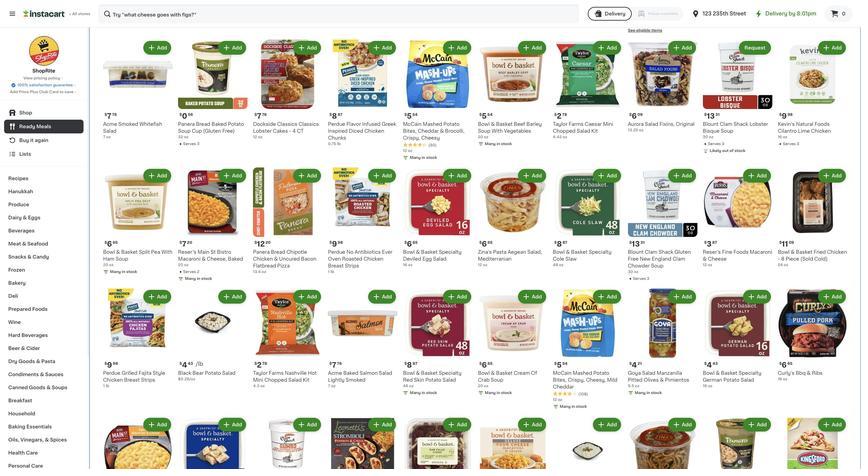 Task type: describe. For each thing, give the bounding box(es) containing it.
bowl for potato
[[703, 371, 715, 376]]

1 horizontal spatial clam
[[673, 257, 686, 261]]

acme for acme smoked whitefish salad
[[103, 122, 117, 126]]

snacks
[[8, 255, 26, 259]]

78 for taylor farms caesar mini chopped salad kit
[[563, 113, 567, 116]]

slaw
[[566, 257, 577, 261]]

perdue for oven
[[328, 250, 346, 254]]

salad inside "goya salad manzanilla pitted olives & pimientos 9.5 oz"
[[643, 371, 656, 376]]

in down cheesy
[[422, 156, 426, 159]]

oils,
[[8, 438, 19, 442]]

87 for perdue
[[338, 113, 343, 116]]

4.3
[[253, 384, 260, 388]]

strips inside "perdue grilled fajita style chicken breast strips 1 lb"
[[141, 378, 155, 382]]

bowl for skin
[[403, 371, 415, 376]]

many down crab
[[485, 391, 496, 395]]

6 for bowl & basket split pea with ham soup
[[107, 240, 112, 248]]

76 for baked
[[337, 362, 342, 366]]

add button for bowl & basket specialty german potato salad
[[744, 291, 771, 303]]

mccain mashed potato bites, crispy, cheesy, mild cheddar
[[553, 371, 618, 389]]

delivery for delivery
[[605, 11, 626, 16]]

salad inside acme baked salmon salad lightly smoked 7 oz
[[379, 371, 393, 376]]

many in stock down ham
[[110, 270, 137, 274]]

$ for curly's bbq & ribs
[[780, 362, 782, 366]]

curly's
[[778, 371, 795, 376]]

3 inside panera bread baked potato soup cup (gluten free) 32 oz ● serves 3
[[197, 142, 200, 146]]

& inside the dry goods & pasta link
[[36, 359, 40, 364]]

with inside the bowl & basket split pea with ham soup 20 oz
[[161, 250, 173, 254]]

whitefish
[[139, 122, 162, 126]]

salad inside bowl & basket specialty german potato salad 16 oz
[[741, 378, 755, 382]]

health care
[[8, 451, 38, 455]]

2 $ 4 43 from the left
[[705, 361, 718, 369]]

oz inside "goya salad manzanilla pitted olives & pimientos 9.5 oz"
[[635, 384, 640, 388]]

dockside
[[253, 122, 276, 126]]

brocolli,
[[445, 129, 465, 133]]

chicken inside bowl & basket fried chicken - 8 piece (sold cold) 24 oz
[[828, 250, 847, 254]]

view pricing policy link
[[23, 76, 64, 81]]

personal
[[8, 464, 30, 469]]

goods for canned
[[29, 385, 45, 390]]

foods for fine
[[734, 250, 749, 254]]

in down mccain mashed potato bites, crispy, cheesy, mild cheddar
[[572, 405, 576, 409]]

87 for bowl
[[563, 241, 568, 244]]

$ for bowl & basket cream of crab soup
[[480, 362, 482, 366]]

$ 6 65 for bowl & basket specialty deviled egg salad
[[405, 240, 418, 248]]

oz inside aurora salad fixins, original 13.25 oz
[[639, 128, 644, 132]]

mashed for cheddar
[[423, 122, 443, 126]]

cheddar inside mccain mashed potato bites, cheddar & brocolli, crispy, cheesy
[[418, 129, 439, 133]]

mini inside taylor farms caesar mini chopped salad kit 4.42 oz
[[603, 122, 614, 126]]

4 left 21
[[632, 361, 637, 369]]

salad inside taylor farms nashville hot mini chopped salad kit 4.3 oz
[[288, 378, 302, 382]]

16 inside bowl & basket specialty deviled egg salad 16 oz
[[403, 263, 407, 267]]

mild
[[608, 378, 618, 382]]

$ for bowl & basket specialty deviled egg salad
[[405, 241, 407, 244]]

black
[[178, 371, 191, 376]]

$ for perdue flavor infused greek inspired diced chicken chunks
[[330, 113, 332, 116]]

$ for perdue grilled fajita style chicken breast strips
[[105, 362, 107, 366]]

oz inside reser's main st bistro macaroni & cheese, baked 20 oz ● serves 2
[[184, 263, 189, 267]]

$ for bowl & basket split pea with ham soup
[[105, 241, 107, 244]]

dairy
[[8, 215, 22, 220]]

87 up skin at the left bottom of page
[[413, 362, 418, 366]]

roasted
[[342, 257, 363, 261]]

add button for bowl & basket specialty cole slaw
[[594, 169, 621, 182]]

in down bowl & basket cream of crab soup 20 oz
[[497, 391, 501, 395]]

care for health care
[[26, 451, 38, 455]]

bread for cup
[[196, 122, 210, 126]]

9 for kevin's natural foods cilantro lime chicken
[[782, 112, 787, 120]]

basket for potato
[[722, 371, 738, 376]]

chopped inside taylor farms nashville hot mini chopped salad kit 4.3 oz
[[265, 378, 287, 382]]

& inside the bowl & basket split pea with ham soup 20 oz
[[116, 250, 120, 254]]

4 up german on the bottom right of page
[[707, 361, 712, 369]]

manzanilla
[[657, 371, 683, 376]]

in down reser's main st bistro macaroni & cheese, baked 20 oz ● serves 2
[[197, 277, 200, 281]]

oz inside bowl & basket fried chicken - 8 piece (sold cold) 24 oz
[[784, 263, 789, 267]]

product group containing 3
[[703, 167, 773, 268]]

$4.43 per pound element
[[178, 361, 248, 370]]

& inside panera bread chipotle chicken & uncured bacon flatbread pizza 13.4 oz
[[274, 257, 278, 261]]

by
[[789, 11, 796, 16]]

health care link
[[4, 447, 84, 460]]

salad inside taylor farms caesar mini chopped salad kit 4.42 oz
[[577, 129, 591, 133]]

& inside snacks & candy 'link'
[[27, 255, 31, 259]]

goya salad manzanilla pitted olives & pimientos 9.5 oz
[[628, 371, 690, 388]]

hard beverages link
[[4, 329, 84, 342]]

crispy, inside mccain mashed potato bites, crispy, cheesy, mild cheddar
[[568, 378, 585, 382]]

$ 8 87 for perdue
[[330, 112, 343, 120]]

$ for goya salad manzanilla pitted olives & pimientos
[[630, 362, 632, 366]]

in down olives
[[647, 391, 651, 395]]

$ for panera bread baked potato soup cup (gluten free)
[[180, 113, 182, 116]]

7 inside acme smoked whitefish salad 7 oz
[[103, 135, 105, 139]]

4 up black
[[182, 361, 187, 369]]

flatbread
[[253, 263, 276, 268]]

dry goods & pasta
[[8, 359, 55, 364]]

chicken inside perdue no antibiotics ever oven roasted chicken breast strips 1 lb
[[364, 257, 384, 261]]

9.5 oz
[[328, 0, 340, 4]]

6 for aurora salad fixins, original
[[632, 112, 637, 120]]

see eligible items button
[[628, 21, 698, 33]]

& inside "bowl & basket specialty cole slaw 48 oz"
[[566, 250, 570, 254]]

Search field
[[99, 5, 578, 23]]

add button for bowl & basket specialty red skin potato salad
[[444, 291, 471, 303]]

pasta inside zina's pasta aegean salad, mediterranian 12 oz
[[493, 250, 507, 254]]

oz inside dockside classics classics lobster cakes - 4 ct 12 oz
[[258, 135, 263, 139]]

no
[[347, 250, 354, 254]]

snacks & candy
[[8, 255, 49, 259]]

100% satisfaction guarantee
[[18, 83, 73, 87]]

chunks
[[328, 135, 346, 140]]

farms for salad
[[569, 122, 584, 126]]

plus
[[30, 90, 38, 94]]

1 vertical spatial beverages
[[22, 333, 48, 338]]

oz inside zina's pasta aegean salad, mediterranian 12 oz
[[483, 263, 488, 267]]

smoked inside acme baked salmon salad lightly smoked 7 oz
[[346, 378, 366, 382]]

blount clam shack gluten free new england clam chowder soup 30 oz ● serves 3
[[628, 250, 691, 281]]

6 for zina's pasta aegean salad, mediterranian
[[482, 240, 487, 248]]

caesar
[[585, 122, 602, 126]]

soup inside bowl & basket cream of crab soup 20 oz
[[491, 378, 504, 382]]

condiments
[[8, 372, 39, 377]]

0 vertical spatial beverages
[[8, 228, 35, 233]]

oz inside panera bread chipotle chicken & uncured bacon flatbread pizza 13.4 oz
[[262, 270, 266, 274]]

breast inside perdue no antibiotics ever oven roasted chicken breast strips 1 lb
[[328, 263, 344, 268]]

& inside bowl & basket beef barley soup with vegetables 20 oz
[[491, 122, 495, 126]]

& inside canned goods & soups link
[[47, 385, 51, 390]]

$ for mccain mashed potato bites, cheddar & brocolli, crispy, cheesy
[[405, 113, 407, 116]]

9.5 inside button
[[328, 0, 334, 4]]

stock right of in the top right of the page
[[735, 149, 746, 153]]

wine
[[8, 320, 21, 325]]

olives
[[644, 378, 659, 382]]

24
[[778, 263, 783, 267]]

shoprite logo image
[[29, 36, 59, 66]]

$ 9 98 for kevin's natural foods cilantro lime chicken
[[780, 112, 793, 120]]

$ 13 31 for blount clam shack lobster bisque soup
[[705, 112, 720, 120]]

add button for dockside classics classics lobster cakes - 4 ct
[[294, 41, 321, 54]]

breakfast
[[8, 398, 32, 403]]

crispy, inside mccain mashed potato bites, cheddar & brocolli, crispy, cheesy
[[403, 135, 420, 140]]

$ for blount clam shack lobster bisque soup
[[705, 113, 707, 116]]

blount for bisque
[[703, 122, 719, 126]]

& inside beer & cider link
[[21, 346, 25, 351]]

kevin's
[[778, 122, 795, 126]]

potato inside black bear potato salad $0.28/oz
[[205, 371, 221, 376]]

123 235th street button
[[692, 4, 747, 23]]

specialty inside 'bowl & basket specialty red skin potato salad 48 oz'
[[439, 371, 462, 376]]

add button for taylor farms nashville hot mini chopped salad kit
[[294, 291, 321, 303]]

prepared
[[8, 307, 31, 312]]

buy
[[19, 138, 29, 143]]

cider
[[26, 346, 40, 351]]

$ 2 78 for taylor farms nashville hot mini chopped salad kit
[[255, 361, 267, 369]]

add button for panera bread chipotle chicken & uncured bacon flatbread pizza
[[294, 169, 321, 182]]

$ for reser's main st bistro macaroni & cheese, baked
[[180, 241, 182, 244]]

(108)
[[579, 392, 588, 396]]

0 horizontal spatial 0
[[182, 112, 187, 120]]

many in stock down bowl & basket cream of crab soup 20 oz
[[485, 391, 512, 395]]

prepared foods
[[8, 307, 48, 312]]

oz inside the bowl & basket split pea with ham soup 20 oz
[[109, 263, 114, 267]]

household link
[[4, 407, 84, 420]]

bowl & basket specialty cole slaw 48 oz
[[553, 250, 612, 267]]

stock down "(108)"
[[576, 405, 587, 409]]

$ 5 54 for mccain mashed potato bites, cheddar & brocolli, crispy, cheesy
[[405, 112, 418, 120]]

stock down the bowl & basket split pea with ham soup 20 oz
[[126, 270, 137, 274]]

panera for &
[[253, 250, 270, 254]]

32
[[178, 135, 183, 139]]

$ for perdue no antibiotics ever oven roasted chicken breast strips
[[330, 241, 332, 244]]

cheese
[[708, 257, 727, 261]]

98 for perdue grilled fajita style chicken breast strips
[[113, 362, 118, 366]]

1 43 from the left
[[188, 362, 193, 366]]

48 inside 'bowl & basket specialty red skin potato salad 48 oz'
[[403, 384, 409, 388]]

& inside the condiments & sauces 'link'
[[40, 372, 44, 377]]

with inside bowl & basket beef barley soup with vegetables 20 oz
[[492, 129, 503, 133]]

stock down bowl & basket beef barley soup with vegetables 20 oz
[[501, 142, 512, 146]]

65 for curly's bbq & ribs
[[788, 362, 793, 366]]

& inside bowl & basket specialty deviled egg salad 16 oz
[[416, 250, 420, 254]]

$ 7 76 for acme smoked whitefish salad
[[105, 112, 117, 120]]

dairy & eggs
[[8, 215, 40, 220]]

shack for lobster
[[734, 122, 749, 126]]

$ up black
[[180, 362, 182, 366]]

specialty for 4
[[739, 371, 762, 376]]

grilled
[[122, 371, 138, 376]]

oz inside acme baked salmon salad lightly smoked 7 oz
[[331, 384, 336, 388]]

lime
[[799, 129, 810, 133]]

crab
[[478, 378, 490, 382]]

16 inside bowl & basket specialty german potato salad 16 oz
[[703, 384, 708, 388]]

$ for bowl & basket specialty cole slaw
[[555, 241, 557, 244]]

beer
[[8, 346, 20, 351]]

many down bowl & basket beef barley soup with vegetables 20 oz
[[485, 142, 496, 146]]

bowl for -
[[778, 250, 790, 254]]

aegean
[[508, 250, 527, 254]]

30 inside blount clam shack gluten free new england clam chowder soup 30 oz ● serves 3
[[628, 270, 634, 274]]

add button for bowl & basket fried chicken - 8 piece (sold cold)
[[819, 169, 846, 182]]

salad inside aurora salad fixins, original 13.25 oz
[[645, 122, 659, 126]]

3 inside blount clam shack lobster bisque soup 30 oz ● serves 3
[[722, 142, 725, 146]]

kit inside taylor farms caesar mini chopped salad kit 4.42 oz
[[592, 129, 598, 133]]

uncured
[[279, 257, 300, 261]]

clam for new
[[645, 250, 658, 254]]

31 for blount clam shack gluten free new england clam chowder soup
[[641, 241, 645, 244]]

mashed for crispy,
[[573, 371, 593, 376]]

8:01pm
[[797, 11, 817, 16]]

baked inside reser's main st bistro macaroni & cheese, baked 20 oz ● serves 2
[[228, 257, 243, 261]]

basket for slaw
[[571, 250, 588, 254]]

ham
[[103, 257, 115, 261]]

bowl for egg
[[403, 250, 415, 254]]

oz inside panera bread baked potato soup cup (gluten free) 32 oz ● serves 3
[[184, 135, 189, 139]]

2 vertical spatial $ 8 87
[[405, 361, 418, 369]]

goya
[[628, 371, 641, 376]]

$ for bowl & basket beef barley soup with vegetables
[[480, 113, 482, 116]]

(30)
[[429, 143, 437, 147]]

many down ham
[[110, 270, 121, 274]]

$ for acme smoked whitefish salad
[[105, 113, 107, 116]]

bacon
[[301, 257, 317, 261]]

2 vertical spatial foods
[[32, 307, 48, 312]]

$0.28/oz
[[178, 377, 195, 381]]

30 inside blount clam shack lobster bisque soup 30 oz ● serves 3
[[703, 135, 709, 139]]

potato inside mccain mashed potato bites, cheddar & brocolli, crispy, cheesy
[[444, 122, 460, 126]]

beer & cider link
[[4, 342, 84, 355]]

bowl & basket split pea with ham soup 20 oz
[[103, 250, 173, 267]]

oz inside "bowl & basket specialty cole slaw 48 oz"
[[559, 263, 564, 267]]

$ 6 09
[[630, 112, 643, 120]]

123 235th street
[[703, 11, 747, 16]]

bistro
[[217, 250, 231, 254]]

add button for reser's main st bistro macaroni & cheese, baked
[[219, 169, 246, 182]]

perdue for chicken
[[103, 371, 120, 376]]

many down "pitted"
[[635, 391, 646, 395]]

beer & cider
[[8, 346, 40, 351]]

chicken inside perdue flavor infused greek inspired diced chicken chunks 0.75 lb
[[365, 129, 384, 133]]

lb inside perdue flavor infused greek inspired diced chicken chunks 0.75 lb
[[337, 142, 341, 146]]

guarantee
[[53, 83, 73, 87]]

● inside blount clam shack lobster bisque soup 30 oz ● serves 3
[[705, 142, 707, 146]]

$ 2 78 for taylor farms caesar mini chopped salad kit
[[555, 112, 567, 120]]

basket for -
[[797, 250, 813, 254]]

infused
[[363, 122, 381, 126]]

1 inside perdue no antibiotics ever oven roasted chicken breast strips 1 lb
[[328, 270, 330, 274]]

prepared foods link
[[4, 303, 84, 316]]

3 up the reser's
[[707, 240, 712, 248]]

$ 6 65 for curly's bbq & ribs
[[780, 361, 793, 369]]

28 oz button
[[403, 0, 473, 13]]

2 for taylor farms nashville hot mini chopped salad kit
[[257, 361, 262, 369]]

hard beverages
[[8, 333, 48, 338]]

egg
[[423, 257, 432, 261]]

8 for perdue flavor infused greek inspired diced chicken chunks
[[332, 112, 337, 120]]

soup inside bowl & basket beef barley soup with vegetables 20 oz
[[478, 129, 491, 133]]

$ for aurora salad fixins, original
[[630, 113, 632, 116]]

care for personal care
[[31, 464, 43, 469]]

skin
[[414, 378, 424, 382]]

2 inside reser's main st bistro macaroni & cheese, baked 20 oz ● serves 2
[[197, 270, 200, 274]]

bowl & basket specialty deviled egg salad 16 oz
[[403, 250, 462, 267]]

acme baked salmon salad lightly smoked 7 oz
[[328, 371, 393, 388]]

all stores link
[[23, 4, 91, 23]]

6 for bowl & basket cream of crab soup
[[482, 361, 487, 369]]

in down bowl & basket beef barley soup with vegetables 20 oz
[[497, 142, 501, 146]]

add button for goya salad manzanilla pitted olives & pimientos
[[669, 291, 696, 303]]

chowder
[[628, 263, 650, 268]]

oz inside 'bowl & basket specialty red skin potato salad 48 oz'
[[409, 384, 414, 388]]

original
[[676, 122, 695, 126]]

oz inside reser's fine foods macaroni & cheese 12 oz
[[708, 263, 713, 267]]

stock down bowl & basket cream of crab soup 20 oz
[[501, 391, 512, 395]]

main
[[198, 250, 210, 254]]

many in stock down bowl & basket beef barley soup with vegetables 20 oz
[[485, 142, 512, 146]]

snacks & candy link
[[4, 250, 84, 263]]

48 oz
[[478, 0, 489, 4]]

nashville
[[285, 371, 307, 376]]

many in stock down reser's main st bistro macaroni & cheese, baked 20 oz ● serves 2
[[185, 277, 212, 281]]

add button for reser's fine foods macaroni & cheese
[[744, 169, 771, 182]]

54 for mccain mashed potato bites, cheddar & brocolli, crispy, cheesy
[[413, 113, 418, 116]]

chicken inside "perdue grilled fajita style chicken breast strips 1 lb"
[[103, 378, 123, 382]]

20 inside $ 7 20
[[187, 241, 192, 244]]

$ 8 87 for bowl
[[555, 240, 568, 248]]

& inside curly's bbq & ribs 16 oz
[[807, 371, 811, 376]]

● inside panera bread baked potato soup cup (gluten free) 32 oz ● serves 3
[[180, 142, 182, 146]]

in down the bowl & basket split pea with ham soup 20 oz
[[122, 270, 125, 274]]

product group containing ★★★★★
[[628, 0, 698, 33]]

cole
[[553, 257, 565, 261]]

red
[[403, 378, 413, 382]]

strips inside perdue no antibiotics ever oven roasted chicken breast strips 1 lb
[[345, 263, 359, 268]]

product group containing 12
[[253, 167, 323, 275]]

macaroni inside reser's fine foods macaroni & cheese 12 oz
[[750, 250, 773, 254]]

● inside blount clam shack gluten free new england clam chowder soup 30 oz ● serves 3
[[630, 277, 632, 281]]

greek
[[382, 122, 397, 126]]

add button for mccain mashed potato bites, crispy, cheesy, mild cheddar
[[594, 291, 621, 303]]

many down reser's main st bistro macaroni & cheese, baked 20 oz ● serves 2
[[185, 277, 196, 281]]

0 horizontal spatial pasta
[[41, 359, 55, 364]]

8 inside bowl & basket fried chicken - 8 piece (sold cold) 24 oz
[[782, 257, 785, 261]]

add button for bowl & basket beef barley soup with vegetables
[[519, 41, 546, 54]]

salad inside black bear potato salad $0.28/oz
[[222, 371, 236, 376]]

78 for taylor farms nashville hot mini chopped salad kit
[[262, 362, 267, 366]]

(11)
[[654, 8, 660, 12]]

eggs
[[28, 215, 40, 220]]

st
[[211, 250, 216, 254]]

stock down "goya salad manzanilla pitted olives & pimientos 9.5 oz"
[[652, 391, 662, 395]]

3 inside blount clam shack gluten free new england clam chowder soup 30 oz ● serves 3
[[647, 277, 650, 281]]

lb inside perdue no antibiotics ever oven roasted chicken breast strips 1 lb
[[331, 270, 334, 274]]

stock down 'bowl & basket specialty red skin potato salad 48 oz'
[[426, 391, 437, 395]]

cup
[[192, 129, 202, 133]]



Task type: vqa. For each thing, say whether or not it's contained in the screenshot.


Task type: locate. For each thing, give the bounding box(es) containing it.
basket inside "bowl & basket specialty cole slaw 48 oz"
[[571, 250, 588, 254]]

8 for bowl & basket specialty red skin potato salad
[[407, 361, 412, 369]]

0 horizontal spatial chopped
[[265, 378, 287, 382]]

1 classics from the left
[[277, 122, 298, 126]]

1 vertical spatial pasta
[[41, 359, 55, 364]]

0 vertical spatial goods
[[18, 359, 35, 364]]

11.5 oz
[[628, 14, 641, 18]]

basket up slaw
[[571, 250, 588, 254]]

product group containing 11
[[778, 167, 848, 268]]

bowl for with
[[103, 250, 115, 254]]

$ 6 65 up zina's
[[480, 240, 493, 248]]

foods
[[815, 122, 830, 126], [734, 250, 749, 254], [32, 307, 48, 312]]

0 horizontal spatial macaroni
[[178, 257, 201, 261]]

delivery inside button
[[605, 11, 626, 16]]

free
[[628, 257, 639, 261]]

smoked left 'whitefish'
[[118, 122, 138, 126]]

0 horizontal spatial 13
[[632, 240, 640, 248]]

shack inside blount clam shack lobster bisque soup 30 oz ● serves 3
[[734, 122, 749, 126]]

● down bisque
[[705, 142, 707, 146]]

oz inside curly's bbq & ribs 16 oz
[[784, 377, 788, 381]]

65 for bowl & basket cream of crab soup
[[488, 362, 493, 366]]

$ inside $ 7 20
[[180, 241, 182, 244]]

1 vertical spatial clam
[[645, 250, 658, 254]]

54 up mccain mashed potato bites, crispy, cheesy, mild cheddar
[[563, 362, 568, 366]]

43
[[188, 362, 193, 366], [713, 362, 718, 366]]

canned goods & soups link
[[4, 381, 84, 394]]

add button for black bear potato salad
[[219, 291, 246, 303]]

flavor
[[347, 122, 361, 126]]

stock down reser's main st bistro macaroni & cheese, baked 20 oz ● serves 2
[[201, 277, 212, 281]]

1 vertical spatial baked
[[228, 257, 243, 261]]

14
[[178, 0, 182, 4]]

in down skin at the left bottom of page
[[422, 391, 426, 395]]

care inside health care link
[[26, 451, 38, 455]]

$ up lightly on the left of the page
[[330, 362, 332, 366]]

1 vertical spatial macaroni
[[178, 257, 201, 261]]

serves inside panera bread baked potato soup cup (gluten free) 32 oz ● serves 3
[[183, 142, 196, 146]]

dry
[[8, 359, 17, 364]]

1 vertical spatial 13
[[632, 240, 640, 248]]

2 classics from the left
[[299, 122, 319, 126]]

0 horizontal spatial 31
[[641, 241, 645, 244]]

& left eggs
[[23, 215, 27, 220]]

98 up oven
[[338, 241, 343, 244]]

0 vertical spatial shack
[[734, 122, 749, 126]]

& left candy
[[27, 255, 31, 259]]

bowl for soup
[[478, 122, 490, 126]]

20 inside the bowl & basket split pea with ham soup 20 oz
[[103, 263, 108, 267]]

87 inside $ 3 87
[[713, 241, 718, 244]]

1 horizontal spatial shack
[[734, 122, 749, 126]]

1 horizontal spatial 12 oz
[[553, 398, 563, 402]]

$ 7 76 for dockside classics classics lobster cakes - 4 ct
[[255, 112, 267, 120]]

$ 7 76 for acme baked salmon salad lightly smoked
[[330, 361, 342, 369]]

1 horizontal spatial smoked
[[346, 378, 366, 382]]

5 up bowl & basket beef barley soup with vegetables 20 oz
[[482, 112, 487, 120]]

0 vertical spatial 30
[[703, 135, 709, 139]]

foods right fine
[[734, 250, 749, 254]]

0 horizontal spatial bites,
[[403, 129, 417, 133]]

$ up aurora
[[630, 113, 632, 116]]

lobster for classics
[[253, 129, 272, 133]]

4.42
[[553, 135, 562, 139]]

& down main
[[202, 257, 206, 261]]

0 vertical spatial crispy,
[[403, 135, 420, 140]]

perdue left "grilled"
[[103, 371, 120, 376]]

& inside bowl & basket fried chicken - 8 piece (sold cold) 24 oz
[[791, 250, 795, 254]]

many down mccain mashed potato bites, crispy, cheesy, mild cheddar
[[560, 405, 571, 409]]

sauces
[[45, 372, 63, 377]]

clam inside blount clam shack lobster bisque soup 30 oz ● serves 3
[[720, 122, 733, 126]]

1 vertical spatial $ 13 31
[[630, 240, 645, 248]]

add price plus club card to save link
[[10, 89, 78, 95]]

taylor farms caesar mini chopped salad kit 4.42 oz
[[553, 122, 614, 139]]

$ 6 65 for bowl & basket split pea with ham soup
[[105, 240, 118, 248]]

bread inside panera bread chipotle chicken & uncured bacon flatbread pizza 13.4 oz
[[271, 250, 285, 254]]

& inside dairy & eggs link
[[23, 215, 27, 220]]

$ up german on the bottom right of page
[[705, 362, 707, 366]]

add button for perdue grilled fajita style chicken breast strips
[[144, 291, 171, 303]]

deviled
[[403, 257, 422, 261]]

add button for panera bread baked potato soup cup (gluten free)
[[219, 41, 246, 54]]

many in stock down olives
[[635, 391, 662, 395]]

classics up ct on the top left of page
[[299, 122, 319, 126]]

- inside bowl & basket fried chicken - 8 piece (sold cold) 24 oz
[[778, 257, 781, 261]]

panera down $ 0 56
[[178, 122, 195, 126]]

1 vertical spatial goods
[[29, 385, 45, 390]]

black bear potato salad $0.28/oz
[[178, 371, 236, 381]]

0 vertical spatial 78
[[563, 113, 567, 116]]

0 horizontal spatial mashed
[[423, 122, 443, 126]]

6 up zina's
[[482, 240, 487, 248]]

specialty
[[589, 250, 612, 254], [439, 250, 462, 254], [739, 371, 762, 376], [439, 371, 462, 376]]

& inside "goya salad manzanilla pitted olives & pimientos 9.5 oz"
[[660, 378, 664, 382]]

1 vertical spatial breast
[[124, 378, 140, 382]]

chicken inside panera bread chipotle chicken & uncured bacon flatbread pizza 13.4 oz
[[253, 257, 273, 261]]

basket inside bowl & basket beef barley soup with vegetables 20 oz
[[496, 122, 513, 126]]

basket up the 'vegetables'
[[496, 122, 513, 126]]

add button for zina's pasta aegean salad, mediterranian
[[519, 169, 546, 182]]

- up '24'
[[778, 257, 781, 261]]

2 horizontal spatial $ 8 87
[[555, 240, 568, 248]]

09 for 11
[[789, 241, 795, 244]]

0 vertical spatial blount
[[703, 122, 719, 126]]

add button for bowl & basket cream of crab soup
[[519, 291, 546, 303]]

1 horizontal spatial foods
[[734, 250, 749, 254]]

0 vertical spatial farms
[[569, 122, 584, 126]]

salad inside 'bowl & basket specialty red skin potato salad 48 oz'
[[443, 378, 456, 382]]

2 for taylor farms caesar mini chopped salad kit
[[557, 112, 562, 120]]

baking essentials link
[[4, 420, 84, 433]]

0 horizontal spatial mccain
[[403, 122, 422, 126]]

1 inside "perdue grilled fajita style chicken breast strips 1 lb"
[[103, 384, 105, 388]]

add button for taylor farms caesar mini chopped salad kit
[[594, 41, 621, 54]]

add button for acme baked salmon salad lightly smoked
[[369, 291, 396, 303]]

mccain inside mccain mashed potato bites, crispy, cheesy, mild cheddar
[[553, 371, 572, 376]]

2 vertical spatial 9
[[107, 361, 112, 369]]

bread inside panera bread baked potato soup cup (gluten free) 32 oz ● serves 3
[[196, 122, 210, 126]]

soup inside the bowl & basket split pea with ham soup 20 oz
[[116, 257, 128, 261]]

perdue up oven
[[328, 250, 346, 254]]

classics
[[277, 122, 298, 126], [299, 122, 319, 126]]

$ 2 78 up 4.42
[[555, 112, 567, 120]]

lists link
[[4, 147, 84, 161]]

stock down (30)
[[426, 156, 437, 159]]

dairy & eggs link
[[4, 211, 84, 224]]

salad inside acme smoked whitefish salad 7 oz
[[103, 129, 117, 133]]

$ up "4.3"
[[255, 362, 257, 366]]

$ 4 43 inside $4.43 per pound element
[[180, 361, 193, 369]]

0 horizontal spatial 76
[[112, 113, 117, 116]]

bowl inside bowl & basket beef barley soup with vegetables 20 oz
[[478, 122, 490, 126]]

65 for bowl & basket specialty deviled egg salad
[[413, 241, 418, 244]]

0 vertical spatial mini
[[603, 122, 614, 126]]

cheesy,
[[586, 378, 606, 382]]

9.5 down "pitted"
[[628, 384, 635, 388]]

chopped inside taylor farms caesar mini chopped salad kit 4.42 oz
[[553, 129, 576, 133]]

0 horizontal spatial bread
[[196, 122, 210, 126]]

9 for perdue no antibiotics ever oven roasted chicken breast strips
[[332, 240, 337, 248]]

5 for mccain mashed potato bites, cheddar & brocolli, crispy, cheesy
[[407, 112, 412, 120]]

- inside dockside classics classics lobster cakes - 4 ct 12 oz
[[289, 129, 291, 133]]

$ 6 65 up crab
[[480, 361, 493, 369]]

product group
[[628, 0, 698, 33], [103, 39, 173, 140], [178, 39, 248, 147], [253, 39, 323, 140], [328, 39, 398, 147], [403, 39, 473, 162], [478, 39, 548, 148], [553, 39, 623, 140], [628, 39, 698, 133], [703, 39, 773, 155], [778, 39, 848, 147], [103, 167, 173, 276], [178, 167, 248, 283], [253, 167, 323, 275], [328, 167, 398, 275], [403, 167, 473, 268], [478, 167, 548, 268], [553, 167, 623, 268], [628, 167, 698, 282], [703, 167, 773, 268], [778, 167, 848, 268], [103, 289, 173, 389], [178, 289, 248, 382], [253, 289, 323, 389], [328, 289, 398, 389], [403, 289, 473, 397], [478, 289, 548, 397], [553, 289, 623, 411], [628, 289, 698, 397], [703, 289, 773, 389], [778, 289, 848, 382], [103, 417, 173, 469], [178, 417, 248, 469], [253, 417, 323, 469], [328, 417, 398, 469], [403, 417, 473, 469], [478, 417, 548, 469], [553, 417, 623, 469], [628, 417, 698, 469], [703, 417, 773, 469], [778, 417, 848, 469]]

9 for perdue grilled fajita style chicken breast strips
[[107, 361, 112, 369]]

add button for bowl & basket specialty deviled egg salad
[[444, 169, 471, 182]]

cold)
[[815, 257, 828, 261]]

perdue no antibiotics ever oven roasted chicken breast strips 1 lb
[[328, 250, 393, 274]]

1 horizontal spatial with
[[492, 129, 503, 133]]

$ for panera bread chipotle chicken & uncured bacon flatbread pizza
[[255, 241, 257, 244]]

service type group
[[588, 7, 684, 21]]

$ up ham
[[105, 241, 107, 244]]

& up piece
[[791, 250, 795, 254]]

$ up oven
[[330, 241, 332, 244]]

& inside reser's fine foods macaroni & cheese 12 oz
[[703, 257, 707, 261]]

2 horizontal spatial 5
[[557, 361, 562, 369]]

canned goods & soups
[[8, 385, 67, 390]]

98 for perdue no antibiotics ever oven roasted chicken breast strips
[[338, 241, 343, 244]]

instacart logo image
[[23, 10, 65, 18]]

$ for taylor farms caesar mini chopped salad kit
[[555, 113, 557, 116]]

salmon
[[360, 371, 378, 376]]

0 vertical spatial 9
[[782, 112, 787, 120]]

add button for bowl & basket split pea with ham soup
[[144, 169, 171, 182]]

0 vertical spatial $ 2 78
[[555, 112, 567, 120]]

of
[[730, 149, 734, 153]]

9.6 oz
[[103, 0, 115, 4]]

cream
[[514, 371, 530, 376]]

None search field
[[98, 4, 579, 23]]

cheddar inside mccain mashed potato bites, crispy, cheesy, mild cheddar
[[553, 385, 574, 389]]

perdue grilled fajita style chicken breast strips 1 lb
[[103, 371, 165, 388]]

0 vertical spatial lb
[[337, 142, 341, 146]]

0 horizontal spatial $ 5 54
[[405, 112, 418, 120]]

breast
[[328, 263, 344, 268], [124, 378, 140, 382]]

12 inside dockside classics classics lobster cakes - 4 ct 12 oz
[[253, 135, 257, 139]]

satisfaction
[[29, 83, 52, 87]]

potato inside mccain mashed potato bites, crispy, cheesy, mild cheddar
[[594, 371, 610, 376]]

serves inside kevin's natural foods cilantro lime chicken 16 oz ● serves 3
[[783, 142, 796, 146]]

$ 7 20
[[180, 240, 192, 248]]

mccain for cheddar
[[403, 122, 422, 126]]

1 $ 4 43 from the left
[[180, 361, 193, 369]]

2 vertical spatial 2
[[257, 361, 262, 369]]

add button for curly's bbq & ribs
[[819, 291, 846, 303]]

$ 5 54 up mccain mashed potato bites, crispy, cheesy, mild cheddar
[[555, 361, 568, 369]]

7 for acme smoked whitefish salad
[[107, 112, 111, 120]]

meat
[[8, 241, 21, 246]]

add button for mccain mashed potato bites, cheddar & brocolli, crispy, cheesy
[[444, 41, 471, 54]]

it
[[30, 138, 34, 143]]

$ 2 78
[[555, 112, 567, 120], [255, 361, 267, 369]]

1 horizontal spatial 0
[[843, 11, 846, 16]]

0 vertical spatial pasta
[[493, 250, 507, 254]]

2 horizontal spatial 54
[[563, 362, 568, 366]]

$ 6 65 up deviled
[[405, 240, 418, 248]]

$ up bowl & basket beef barley soup with vegetables 20 oz
[[480, 113, 482, 116]]

1 horizontal spatial pasta
[[493, 250, 507, 254]]

6 for curly's bbq & ribs
[[782, 361, 787, 369]]

$ up 4.42
[[555, 113, 557, 116]]

& inside 'bowl & basket specialty red skin potato salad 48 oz'
[[416, 371, 420, 376]]

foods inside kevin's natural foods cilantro lime chicken 16 oz ● serves 3
[[815, 122, 830, 126]]

43 left /lb
[[188, 362, 193, 366]]

13 up bisque
[[707, 112, 715, 120]]

13 for blount clam shack lobster bisque soup
[[707, 112, 715, 120]]

12 oz for mccain mashed potato bites, cheddar & brocolli, crispy, cheesy
[[403, 149, 413, 153]]

$ up reser's on the left bottom
[[180, 241, 182, 244]]

1 horizontal spatial cheddar
[[553, 385, 574, 389]]

blount
[[703, 122, 719, 126], [628, 250, 644, 254]]

0 horizontal spatial $ 8 87
[[330, 112, 343, 120]]

vegetables
[[504, 129, 532, 133]]

1 vertical spatial lb
[[331, 270, 334, 274]]

12 oz
[[403, 149, 413, 153], [553, 398, 563, 402]]

$ 8 87 up 'cole' on the right
[[555, 240, 568, 248]]

many in stock down skin at the left bottom of page
[[410, 391, 437, 395]]

4 inside dockside classics classics lobster cakes - 4 ct 12 oz
[[293, 129, 296, 133]]

many down mccain mashed potato bites, cheddar & brocolli, crispy, cheesy
[[410, 156, 421, 159]]

produce
[[8, 202, 29, 207]]

eligible
[[637, 28, 651, 32]]

basket for skin
[[421, 371, 438, 376]]

48 oz button
[[478, 0, 548, 13]]

bread up uncured
[[271, 250, 285, 254]]

bakery
[[8, 281, 26, 286]]

shack up england
[[659, 250, 674, 254]]

20 inside bowl & basket beef barley soup with vegetables 20 oz
[[478, 135, 483, 139]]

8 up inspired
[[332, 112, 337, 120]]

$ up bisque
[[705, 113, 707, 116]]

1
[[328, 270, 330, 274], [103, 384, 105, 388]]

stores
[[78, 12, 90, 16]]

$ 12 20
[[255, 240, 271, 248]]

31 for blount clam shack lobster bisque soup
[[716, 113, 720, 116]]

65 for zina's pasta aegean salad, mediterranian
[[488, 241, 493, 244]]

buy it again
[[19, 138, 48, 143]]

78 up taylor farms nashville hot mini chopped salad kit 4.3 oz
[[262, 362, 267, 366]]

1 vertical spatial bread
[[271, 250, 285, 254]]

lb inside "perdue grilled fajita style chicken breast strips 1 lb"
[[106, 384, 109, 388]]

0 horizontal spatial 9.5
[[328, 0, 334, 4]]

0 horizontal spatial foods
[[32, 307, 48, 312]]

1 vertical spatial 30
[[628, 270, 634, 274]]

65 for bowl & basket split pea with ham soup
[[113, 241, 118, 244]]

taylor for mini
[[253, 371, 268, 376]]

$ for bowl & basket fried chicken - 8 piece (sold cold)
[[780, 241, 782, 244]]

blount clam shack lobster bisque soup 30 oz ● serves 3
[[703, 122, 769, 146]]

0 vertical spatial acme
[[103, 122, 117, 126]]

specialty for 6
[[439, 250, 462, 254]]

1 vertical spatial 48
[[553, 263, 559, 267]]

1 vertical spatial 0
[[182, 112, 187, 120]]

panera down $ 12 20
[[253, 250, 270, 254]]

0 inside button
[[843, 11, 846, 16]]

shack inside blount clam shack gluten free new england clam chowder soup 30 oz ● serves 3
[[659, 250, 674, 254]]

crispy, left cheesy
[[403, 135, 420, 140]]

oz inside bowl & basket specialty deviled egg salad 16 oz
[[408, 263, 413, 267]]

farms inside taylor farms nashville hot mini chopped salad kit 4.3 oz
[[269, 371, 284, 376]]

0 vertical spatial 13
[[707, 112, 715, 120]]

breast down "grilled"
[[124, 378, 140, 382]]

chicken inside kevin's natural foods cilantro lime chicken 16 oz ● serves 3
[[812, 129, 831, 133]]

& left beef
[[491, 122, 495, 126]]

0 vertical spatial $ 9 98
[[780, 112, 793, 120]]

0 vertical spatial chopped
[[553, 129, 576, 133]]

2 vertical spatial clam
[[673, 257, 686, 261]]

20 inside reser's main st bistro macaroni & cheese, baked 20 oz ● serves 2
[[178, 263, 183, 267]]

smoked down the salmon
[[346, 378, 366, 382]]

1 vertical spatial 1
[[103, 384, 105, 388]]

$ up free
[[630, 241, 632, 244]]

with right pea
[[161, 250, 173, 254]]

0 horizontal spatial 09
[[638, 113, 643, 116]]

1 horizontal spatial 2
[[257, 361, 262, 369]]

0 vertical spatial 48
[[478, 0, 484, 4]]

$ for zina's pasta aegean salad, mediterranian
[[480, 241, 482, 244]]

0 vertical spatial 09
[[638, 113, 643, 116]]

1 horizontal spatial -
[[778, 257, 781, 261]]

bites, for cheddar
[[553, 378, 567, 382]]

many in stock down (30)
[[410, 156, 437, 159]]

8 for bowl & basket specialty cole slaw
[[557, 240, 562, 248]]

farms
[[569, 122, 584, 126], [269, 371, 284, 376]]

$ for mccain mashed potato bites, crispy, cheesy, mild cheddar
[[555, 362, 557, 366]]

acme inside acme smoked whitefish salad 7 oz
[[103, 122, 117, 126]]

blount for free
[[628, 250, 644, 254]]

0 horizontal spatial smoked
[[118, 122, 138, 126]]

& down manzanilla
[[660, 378, 664, 382]]

1 vertical spatial blount
[[628, 250, 644, 254]]

16 inside curly's bbq & ribs 16 oz
[[778, 377, 783, 381]]

bear
[[193, 371, 204, 376]]

baked up lightly on the left of the page
[[344, 371, 359, 376]]

shop link
[[4, 106, 84, 120]]

1 horizontal spatial 76
[[262, 113, 267, 116]]

add button for blount clam shack gluten free new england clam chowder soup
[[669, 169, 696, 182]]

1 vertical spatial 98
[[338, 241, 343, 244]]

serves down reser's on the left bottom
[[183, 270, 196, 274]]

specialty for 8
[[589, 250, 612, 254]]

1 vertical spatial 2
[[197, 270, 200, 274]]

2 horizontal spatial 98
[[788, 113, 793, 116]]

0 vertical spatial breast
[[328, 263, 344, 268]]

● down chowder
[[630, 277, 632, 281]]

chopped up 4.42
[[553, 129, 576, 133]]

policy
[[48, 76, 60, 80]]

basket inside bowl & basket specialty deviled egg salad 16 oz
[[421, 250, 438, 254]]

diced
[[349, 129, 363, 133]]

9.5 up search field
[[328, 0, 334, 4]]

lobster down the dockside in the left top of the page
[[253, 129, 272, 133]]

0 horizontal spatial acme
[[103, 122, 117, 126]]

$ up curly's
[[780, 362, 782, 366]]

0 vertical spatial with
[[492, 129, 503, 133]]

1 vertical spatial bites,
[[553, 378, 567, 382]]

taylor inside taylor farms nashville hot mini chopped salad kit 4.3 oz
[[253, 371, 268, 376]]

fried
[[814, 250, 826, 254]]

taylor inside taylor farms caesar mini chopped salad kit 4.42 oz
[[553, 122, 568, 126]]

09
[[638, 113, 643, 116], [789, 241, 795, 244]]

4 left ct on the top left of page
[[293, 129, 296, 133]]

add button for perdue no antibiotics ever oven roasted chicken breast strips
[[369, 169, 396, 182]]

oven
[[328, 257, 341, 261]]

09 for 6
[[638, 113, 643, 116]]

2 up "4.3"
[[257, 361, 262, 369]]

12 oz for mccain mashed potato bites, crispy, cheesy, mild cheddar
[[553, 398, 563, 402]]

2 horizontal spatial foods
[[815, 122, 830, 126]]

with
[[492, 129, 503, 133], [161, 250, 173, 254]]

$ 6 65 up ham
[[105, 240, 118, 248]]

baked inside acme baked salmon salad lightly smoked 7 oz
[[344, 371, 359, 376]]

all stores
[[72, 12, 90, 16]]

mashed up cheesy,
[[573, 371, 593, 376]]

fine
[[723, 250, 733, 254]]

$ 6 65 for zina's pasta aegean salad, mediterranian
[[480, 240, 493, 248]]

0 vertical spatial 0
[[843, 11, 846, 16]]

& left sauces
[[40, 372, 44, 377]]

many in stock down "(108)"
[[560, 405, 587, 409]]

$ for kevin's natural foods cilantro lime chicken
[[780, 113, 782, 116]]

baked inside panera bread baked potato soup cup (gluten free) 32 oz ● serves 3
[[212, 122, 227, 126]]

0 horizontal spatial $ 9 98
[[105, 361, 118, 369]]

oz inside blount clam shack lobster bisque soup 30 oz ● serves 3
[[709, 135, 714, 139]]

$ up inspired
[[330, 113, 332, 116]]

0 vertical spatial lobster
[[750, 122, 769, 126]]

48 inside "bowl & basket specialty cole slaw 48 oz"
[[553, 263, 559, 267]]

9.5 oz button
[[328, 0, 398, 13]]

request button
[[740, 41, 771, 54]]

1 horizontal spatial $ 7 76
[[255, 112, 267, 120]]

87 for reser's
[[713, 241, 718, 244]]

shack
[[734, 122, 749, 126], [659, 250, 674, 254]]

macaroni
[[750, 250, 773, 254], [178, 257, 201, 261]]

98 for kevin's natural foods cilantro lime chicken
[[788, 113, 793, 116]]

foods for natural
[[815, 122, 830, 126]]

31 up new
[[641, 241, 645, 244]]

13 for blount clam shack gluten free new england clam chowder soup
[[632, 240, 640, 248]]

pasta up mediterranian
[[493, 250, 507, 254]]

12 oz down mccain mashed potato bites, cheddar & brocolli, crispy, cheesy
[[403, 149, 413, 153]]

bites, inside mccain mashed potato bites, crispy, cheesy, mild cheddar
[[553, 378, 567, 382]]

foods inside reser's fine foods macaroni & cheese 12 oz
[[734, 250, 749, 254]]

taylor up "4.3"
[[253, 371, 268, 376]]

13
[[707, 112, 715, 120], [632, 240, 640, 248]]

lobster inside blount clam shack lobster bisque soup 30 oz ● serves 3
[[750, 122, 769, 126]]

reser's fine foods macaroni & cheese 12 oz
[[703, 250, 773, 267]]

0 horizontal spatial lb
[[106, 384, 109, 388]]

1 horizontal spatial 1
[[328, 270, 330, 274]]

2 horizontal spatial baked
[[344, 371, 359, 376]]

bowl inside the bowl & basket split pea with ham soup 20 oz
[[103, 250, 115, 254]]

2 vertical spatial perdue
[[103, 371, 120, 376]]

& left cream
[[491, 371, 495, 376]]

- for 11
[[778, 257, 781, 261]]

oz inside bowl & basket beef barley soup with vegetables 20 oz
[[484, 135, 489, 139]]

1 vertical spatial smoked
[[346, 378, 366, 382]]

basket inside bowl & basket specialty german potato salad 16 oz
[[722, 371, 738, 376]]

● inside reser's main st bistro macaroni & cheese, baked 20 oz ● serves 2
[[180, 270, 182, 274]]

76 up the dockside in the left top of the page
[[262, 113, 267, 116]]

likely
[[710, 149, 722, 153]]

inspired
[[328, 129, 348, 133]]

5 for bowl & basket beef barley soup with vegetables
[[482, 112, 487, 120]]

& inside mccain mashed potato bites, cheddar & brocolli, crispy, cheesy
[[440, 129, 444, 133]]

items
[[652, 28, 663, 32]]

$ inside $ 12 20
[[255, 241, 257, 244]]

crispy,
[[403, 135, 420, 140], [568, 378, 585, 382]]

$ 9 98 for perdue grilled fajita style chicken breast strips
[[105, 361, 118, 369]]

20 inside bowl & basket cream of crab soup 20 oz
[[478, 384, 483, 388]]

& left brocolli,
[[440, 129, 444, 133]]

acme inside acme baked salmon salad lightly smoked 7 oz
[[328, 371, 342, 376]]

2 vertical spatial lb
[[106, 384, 109, 388]]

soup inside panera bread baked potato soup cup (gluten free) 32 oz ● serves 3
[[178, 129, 191, 133]]

mashed inside mccain mashed potato bites, crispy, cheesy, mild cheddar
[[573, 371, 593, 376]]

hard
[[8, 333, 20, 338]]

0 vertical spatial $ 13 31
[[705, 112, 720, 120]]

(75)
[[579, 2, 586, 5]]

ready meals link
[[4, 120, 84, 133]]

1 horizontal spatial baked
[[228, 257, 243, 261]]

product group containing 0
[[178, 39, 248, 147]]

bbq
[[796, 371, 806, 376]]

$ inside the '$ 4 21'
[[630, 362, 632, 366]]

add button for perdue flavor infused greek inspired diced chicken chunks
[[369, 41, 396, 54]]

all
[[72, 12, 77, 16]]

seafood
[[27, 241, 48, 246]]

$ 8 87 up inspired
[[330, 112, 343, 120]]

dockside classics classics lobster cakes - 4 ct 12 oz
[[253, 122, 319, 139]]

2 horizontal spatial $ 9 98
[[780, 112, 793, 120]]

$ 9 98 up oven
[[330, 240, 343, 248]]

0 vertical spatial care
[[26, 451, 38, 455]]

0 horizontal spatial 48
[[403, 384, 409, 388]]

1 horizontal spatial bread
[[271, 250, 285, 254]]

perdue inside perdue no antibiotics ever oven roasted chicken breast strips 1 lb
[[328, 250, 346, 254]]

$ 5 54 for mccain mashed potato bites, crispy, cheesy, mild cheddar
[[555, 361, 568, 369]]

serves inside blount clam shack gluten free new england clam chowder soup 30 oz ● serves 3
[[633, 277, 646, 281]]

serves down cup
[[183, 142, 196, 146]]

9.5
[[328, 0, 334, 4], [628, 384, 635, 388]]

1 horizontal spatial lobster
[[750, 122, 769, 126]]

delivery by 8:01pm
[[766, 11, 817, 16]]

classics up cakes
[[277, 122, 298, 126]]

bisque
[[703, 129, 720, 133]]

shack up of in the top right of the page
[[734, 122, 749, 126]]

16 inside button
[[253, 0, 257, 4]]

9 up "perdue grilled fajita style chicken breast strips 1 lb"
[[107, 361, 112, 369]]

$ 4 43
[[180, 361, 193, 369], [705, 361, 718, 369]]

$ up zina's
[[480, 241, 482, 244]]

13.4
[[253, 270, 261, 274]]

5 up mccain mashed potato bites, cheddar & brocolli, crispy, cheesy
[[407, 112, 412, 120]]

2 43 from the left
[[713, 362, 718, 366]]

1 horizontal spatial $ 5 54
[[480, 112, 493, 120]]

$ for dockside classics classics lobster cakes - 4 ct
[[255, 113, 257, 116]]

soup inside blount clam shack lobster bisque soup 30 oz ● serves 3
[[721, 129, 734, 133]]

0.75
[[328, 142, 336, 146]]

$ for bowl & basket specialty red skin potato salad
[[405, 362, 407, 366]]

bowl inside 'bowl & basket specialty red skin potato salad 48 oz'
[[403, 371, 415, 376]]

09 right 11
[[789, 241, 795, 244]]

1 vertical spatial 12 oz
[[553, 398, 563, 402]]

goods for dry
[[18, 359, 35, 364]]

0 vertical spatial panera
[[178, 122, 195, 126]]

0 horizontal spatial mini
[[253, 378, 263, 382]]

shoprite link
[[29, 36, 59, 74]]

meat & seafood link
[[4, 237, 84, 250]]

mini inside taylor farms nashville hot mini chopped salad kit 4.3 oz
[[253, 378, 263, 382]]

$ for reser's fine foods macaroni & cheese
[[705, 241, 707, 244]]

30 down bisque
[[703, 135, 709, 139]]

87 up slaw
[[563, 241, 568, 244]]

to
[[60, 90, 64, 94]]

bites, for crispy,
[[403, 129, 417, 133]]

7 inside acme baked salmon salad lightly smoked 7 oz
[[328, 384, 330, 388]]

$ for taylor farms nashville hot mini chopped salad kit
[[255, 362, 257, 366]]

& inside meat & seafood 'link'
[[22, 241, 26, 246]]

2 horizontal spatial $ 7 76
[[330, 361, 342, 369]]

9.5 inside "goya salad manzanilla pitted olives & pimientos 9.5 oz"
[[628, 384, 635, 388]]

54
[[488, 113, 493, 116], [413, 113, 418, 116], [563, 362, 568, 366]]

54 for mccain mashed potato bites, crispy, cheesy, mild cheddar
[[563, 362, 568, 366]]

many down skin at the left bottom of page
[[410, 391, 421, 395]]

2 up 4.42
[[557, 112, 562, 120]]

strips
[[345, 263, 359, 268], [141, 378, 155, 382]]

macaroni inside reser's main st bistro macaroni & cheese, baked 20 oz ● serves 2
[[178, 257, 201, 261]]

clam up new
[[645, 250, 658, 254]]

smoked inside acme smoked whitefish salad 7 oz
[[118, 122, 138, 126]]

1 vertical spatial shack
[[659, 250, 674, 254]]

baked up the "(gluten"
[[212, 122, 227, 126]]

2 horizontal spatial 9
[[782, 112, 787, 120]]

76 up acme smoked whitefish salad 7 oz
[[112, 113, 117, 116]]

2 vertical spatial 98
[[113, 362, 118, 366]]

6 up aurora
[[632, 112, 637, 120]]

bowl for slaw
[[553, 250, 565, 254]]

6 up ham
[[107, 240, 112, 248]]

candy
[[33, 255, 49, 259]]

produce link
[[4, 198, 84, 211]]



